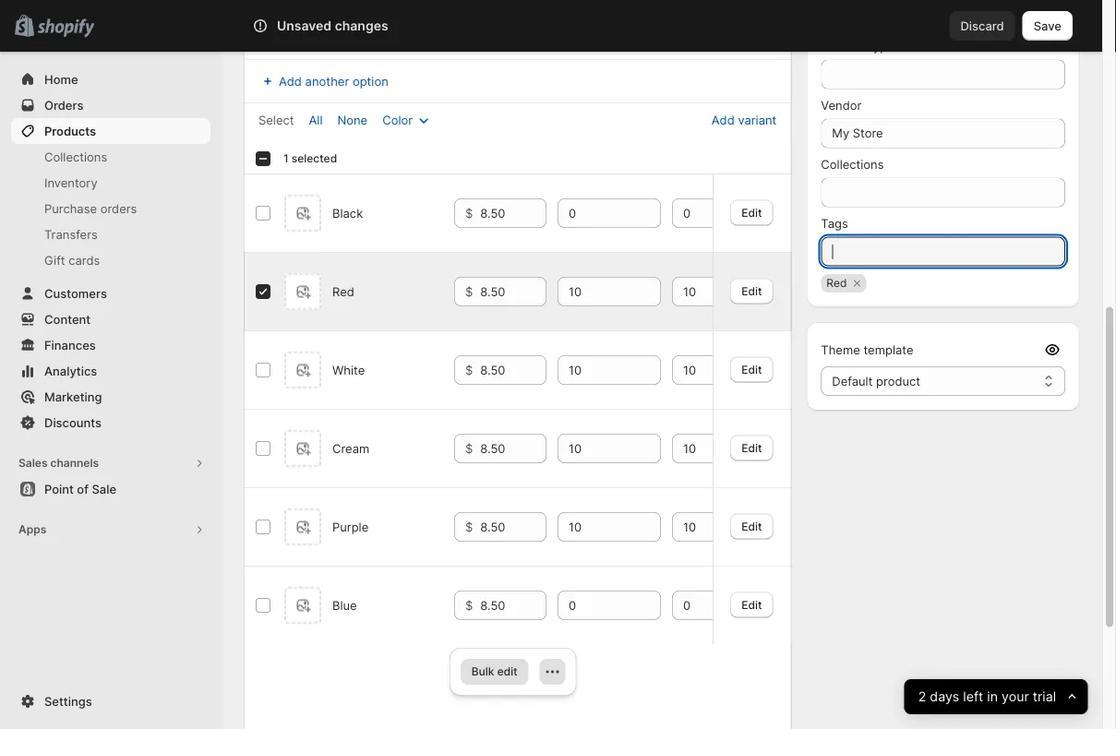 Task type: vqa. For each thing, say whether or not it's contained in the screenshot.
1st $ text box from the bottom of the page
yes



Task type: describe. For each thing, give the bounding box(es) containing it.
2
[[919, 689, 926, 705]]

edit for white
[[742, 363, 762, 376]]

changes
[[335, 18, 389, 34]]

trial
[[1033, 689, 1056, 705]]

2 days left in your trial button
[[904, 680, 1088, 715]]

discard
[[961, 18, 1005, 33]]

purchase orders link
[[11, 196, 211, 222]]

tags
[[821, 217, 849, 231]]

edit for black
[[742, 206, 762, 219]]

tax
[[910, 13, 927, 28]]

purchase
[[44, 201, 97, 216]]

channels
[[50, 457, 99, 470]]

options element containing purple
[[333, 520, 369, 534]]

sale
[[92, 482, 116, 496]]

edit button for black
[[731, 200, 773, 226]]

days
[[930, 689, 960, 705]]

products link
[[11, 118, 211, 144]]

theme
[[821, 343, 861, 357]]

Vendor text field
[[821, 119, 1066, 148]]

bulk edit button
[[461, 659, 529, 685]]

all button
[[298, 107, 334, 133]]

$ for cream
[[466, 442, 473, 456]]

product type
[[821, 39, 895, 54]]

options element containing white
[[333, 363, 365, 377]]

tax rates link
[[910, 13, 960, 28]]

$ text field for cream
[[481, 434, 547, 464]]

bulk
[[472, 666, 495, 679]]

in
[[987, 689, 998, 705]]

purchase orders
[[44, 201, 137, 216]]

analytics
[[44, 364, 97, 378]]

edit
[[497, 666, 518, 679]]

cards
[[69, 253, 100, 267]]

analytics link
[[11, 358, 211, 384]]

search button
[[284, 11, 819, 41]]

point of sale button
[[0, 477, 222, 502]]

your
[[1002, 689, 1029, 705]]

1 horizontal spatial red
[[360, 26, 381, 40]]

add variant button
[[701, 104, 788, 136]]

$ for purple
[[466, 520, 473, 534]]

content
[[44, 312, 91, 327]]

sales channels button
[[11, 451, 211, 477]]

discard button
[[950, 11, 1016, 41]]

customers
[[44, 286, 107, 301]]

bulk edit
[[472, 666, 518, 679]]

settings
[[44, 695, 92, 709]]

default
[[833, 374, 873, 388]]

inventory link
[[11, 170, 211, 196]]

edit for purple
[[742, 520, 762, 533]]

$ for blue
[[466, 599, 473, 613]]

options element containing cream
[[333, 442, 370, 456]]

finances link
[[11, 333, 211, 358]]

color
[[383, 113, 413, 127]]

1 selected
[[284, 152, 337, 165]]

0 vertical spatial black
[[309, 26, 338, 40]]

add variant
[[712, 113, 777, 127]]

1 vertical spatial black
[[333, 206, 363, 220]]

none
[[338, 113, 368, 127]]

settings link
[[11, 689, 211, 715]]

$ text field
[[481, 591, 547, 621]]

finances
[[44, 338, 96, 352]]

2 edit from the top
[[742, 284, 762, 298]]

purple
[[333, 520, 369, 534]]

2 days left in your trial
[[919, 689, 1056, 705]]

gift
[[44, 253, 65, 267]]

product
[[877, 374, 921, 388]]

home
[[44, 72, 78, 86]]

edit button for white
[[731, 357, 773, 383]]

0 horizontal spatial red
[[333, 284, 355, 299]]



Task type: locate. For each thing, give the bounding box(es) containing it.
options element down cream
[[333, 520, 369, 534]]

option
[[353, 74, 389, 88]]

add inside button
[[279, 74, 302, 88]]

options element
[[333, 206, 363, 220], [333, 284, 355, 299], [333, 363, 365, 377], [333, 442, 370, 456], [333, 520, 369, 534], [333, 599, 357, 613]]

Tags text field
[[821, 237, 1066, 266]]

2 options element from the top
[[333, 284, 355, 299]]

collections link
[[11, 144, 211, 170]]

red down tags
[[827, 277, 847, 290]]

gift cards
[[44, 253, 100, 267]]

marketing link
[[11, 384, 211, 410]]

Collections text field
[[821, 178, 1066, 207]]

search
[[314, 18, 353, 33]]

1 edit from the top
[[742, 206, 762, 219]]

variant
[[738, 113, 777, 127]]

$ text field for red
[[481, 277, 547, 307]]

unsaved
[[277, 18, 332, 34]]

edit button for blue
[[731, 592, 773, 618]]

4 options element from the top
[[333, 442, 370, 456]]

white
[[333, 363, 365, 377]]

6 edit button from the top
[[731, 592, 773, 618]]

None number field
[[558, 199, 634, 228], [672, 199, 748, 228], [558, 277, 634, 307], [672, 277, 748, 307], [558, 356, 634, 385], [672, 356, 748, 385], [558, 434, 634, 464], [672, 434, 748, 464], [558, 513, 634, 542], [672, 513, 748, 542], [558, 591, 634, 621], [672, 591, 748, 621], [558, 199, 634, 228], [672, 199, 748, 228], [558, 277, 634, 307], [672, 277, 748, 307], [558, 356, 634, 385], [672, 356, 748, 385], [558, 434, 634, 464], [672, 434, 748, 464], [558, 513, 634, 542], [672, 513, 748, 542], [558, 591, 634, 621], [672, 591, 748, 621]]

cream
[[333, 442, 370, 456]]

point
[[44, 482, 74, 496]]

none button
[[326, 107, 379, 133]]

collections up the "inventory"
[[44, 150, 107, 164]]

5 $ text field from the top
[[481, 513, 547, 542]]

Product type text field
[[821, 60, 1066, 89]]

$ text field for white
[[481, 356, 547, 385]]

transfers link
[[11, 222, 211, 248]]

all
[[309, 113, 323, 127]]

sales
[[18, 457, 48, 470]]

$ for white
[[466, 363, 473, 377]]

point of sale
[[44, 482, 116, 496]]

template
[[864, 343, 914, 357]]

options element up cream
[[333, 363, 365, 377]]

products
[[44, 124, 96, 138]]

customers link
[[11, 281, 211, 307]]

red up white
[[333, 284, 355, 299]]

$ for red
[[466, 284, 473, 299]]

select
[[259, 113, 294, 127]]

add left "another"
[[279, 74, 302, 88]]

edit for cream
[[742, 441, 762, 455]]

left
[[963, 689, 984, 705]]

marketing
[[44, 390, 102, 404]]

2 edit button from the top
[[731, 278, 773, 304]]

add left variant
[[712, 113, 735, 127]]

3 edit button from the top
[[731, 357, 773, 383]]

$ text field for purple
[[481, 513, 547, 542]]

5 options element from the top
[[333, 520, 369, 534]]

discounts link
[[11, 410, 211, 436]]

edit
[[742, 206, 762, 219], [742, 284, 762, 298], [742, 363, 762, 376], [742, 441, 762, 455], [742, 520, 762, 533], [742, 598, 762, 612]]

orders
[[44, 98, 84, 112]]

add inside button
[[712, 113, 735, 127]]

red
[[360, 26, 381, 40], [827, 277, 847, 290], [333, 284, 355, 299]]

type
[[869, 39, 895, 54]]

4 $ from the top
[[466, 442, 473, 456]]

2 $ text field from the top
[[481, 277, 547, 307]]

tax rates
[[910, 13, 960, 28]]

3 edit from the top
[[742, 363, 762, 376]]

apps
[[18, 523, 46, 537]]

1 options element from the top
[[333, 206, 363, 220]]

collections down vendor
[[821, 157, 884, 172]]

0 horizontal spatial collections
[[44, 150, 107, 164]]

add for add another option
[[279, 74, 302, 88]]

black down selected on the left top of the page
[[333, 206, 363, 220]]

color button
[[371, 107, 444, 133]]

6 edit from the top
[[742, 598, 762, 612]]

blue
[[333, 599, 357, 613]]

0 horizontal spatial add
[[279, 74, 302, 88]]

vendor
[[821, 98, 862, 113]]

options element down selected on the left top of the page
[[333, 206, 363, 220]]

gift cards link
[[11, 248, 211, 273]]

6 $ from the top
[[466, 599, 473, 613]]

$
[[466, 206, 473, 220], [466, 284, 473, 299], [466, 363, 473, 377], [466, 442, 473, 456], [466, 520, 473, 534], [466, 599, 473, 613]]

options element up purple
[[333, 442, 370, 456]]

$ text field
[[481, 199, 547, 228], [481, 277, 547, 307], [481, 356, 547, 385], [481, 434, 547, 464], [481, 513, 547, 542]]

add for add variant
[[712, 113, 735, 127]]

inventory
[[44, 175, 98, 190]]

options element containing black
[[333, 206, 363, 220]]

edit button for cream
[[731, 435, 773, 461]]

edit button for purple
[[731, 514, 773, 540]]

3 $ from the top
[[466, 363, 473, 377]]

sales channels
[[18, 457, 99, 470]]

options element containing red
[[333, 284, 355, 299]]

default product
[[833, 374, 921, 388]]

add another option button
[[248, 68, 400, 94]]

apps button
[[11, 517, 211, 543]]

theme template
[[821, 343, 914, 357]]

another
[[305, 74, 349, 88]]

2 $ from the top
[[466, 284, 473, 299]]

3 options element from the top
[[333, 363, 365, 377]]

4 edit from the top
[[742, 441, 762, 455]]

point of sale link
[[11, 477, 211, 502]]

add another option
[[279, 74, 389, 88]]

2 horizontal spatial red
[[827, 277, 847, 290]]

5 $ from the top
[[466, 520, 473, 534]]

5 edit button from the top
[[731, 514, 773, 540]]

edit button
[[731, 200, 773, 226], [731, 278, 773, 304], [731, 357, 773, 383], [731, 435, 773, 461], [731, 514, 773, 540], [731, 592, 773, 618]]

add
[[279, 74, 302, 88], [712, 113, 735, 127]]

6 options element from the top
[[333, 599, 357, 613]]

content link
[[11, 307, 211, 333]]

1 edit button from the top
[[731, 200, 773, 226]]

0 vertical spatial add
[[279, 74, 302, 88]]

1
[[284, 152, 289, 165]]

shopify image
[[37, 19, 94, 37]]

options element up white
[[333, 284, 355, 299]]

save button
[[1023, 11, 1073, 41]]

1 $ text field from the top
[[481, 199, 547, 228]]

4 $ text field from the top
[[481, 434, 547, 464]]

product
[[821, 39, 866, 54]]

collections
[[44, 150, 107, 164], [821, 157, 884, 172]]

4 edit button from the top
[[731, 435, 773, 461]]

$ for black
[[466, 206, 473, 220]]

transfers
[[44, 227, 98, 242]]

1 horizontal spatial collections
[[821, 157, 884, 172]]

unsaved changes
[[277, 18, 389, 34]]

5 edit from the top
[[742, 520, 762, 533]]

of
[[77, 482, 89, 496]]

red right search
[[360, 26, 381, 40]]

orders link
[[11, 92, 211, 118]]

black
[[309, 26, 338, 40], [333, 206, 363, 220]]

orders
[[100, 201, 137, 216]]

options element down purple
[[333, 599, 357, 613]]

save
[[1034, 18, 1062, 33]]

black up "another"
[[309, 26, 338, 40]]

3 $ text field from the top
[[481, 356, 547, 385]]

1 horizontal spatial add
[[712, 113, 735, 127]]

edit for blue
[[742, 598, 762, 612]]

home link
[[11, 67, 211, 92]]

1 vertical spatial add
[[712, 113, 735, 127]]

1 $ from the top
[[466, 206, 473, 220]]

options element containing blue
[[333, 599, 357, 613]]

selected
[[292, 152, 337, 165]]

$ text field for black
[[481, 199, 547, 228]]

discounts
[[44, 416, 102, 430]]



